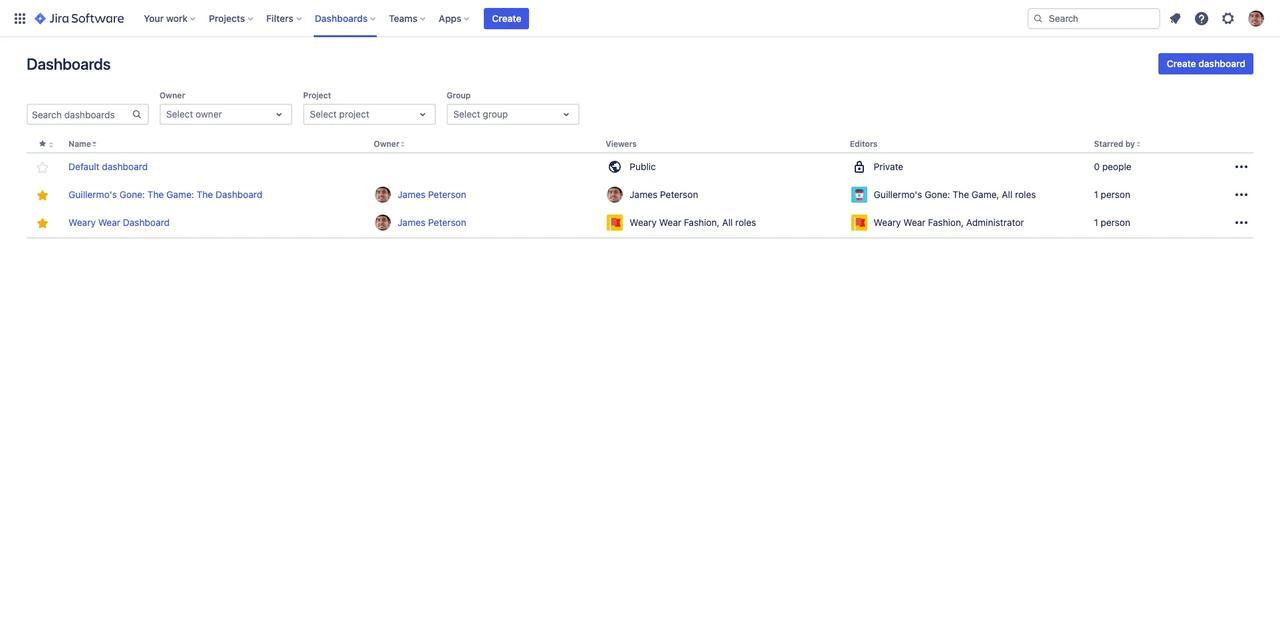 Task type: vqa. For each thing, say whether or not it's contained in the screenshot.
Click to expand icon
no



Task type: describe. For each thing, give the bounding box(es) containing it.
select owner
[[166, 108, 222, 120]]

james peterson for james
[[398, 189, 466, 200]]

wear for weary wear fashion, all roles
[[659, 217, 681, 228]]

your profile and settings image
[[1248, 10, 1264, 26]]

gone: for game,
[[925, 189, 950, 200]]

viewers
[[606, 139, 637, 149]]

Group text field
[[453, 108, 456, 121]]

game:
[[166, 189, 194, 200]]

james peterson for weary
[[398, 217, 466, 228]]

more image
[[1234, 159, 1250, 175]]

guillermo's gone: the game: the dashboard link
[[69, 188, 262, 201]]

person for guillermo's gone: the game, all roles
[[1101, 189, 1130, 200]]

filters
[[266, 12, 294, 24]]

your work
[[144, 12, 188, 24]]

default
[[69, 161, 99, 172]]

open image for owner
[[271, 106, 287, 122]]

Owner text field
[[166, 108, 169, 121]]

open image for group
[[558, 106, 574, 122]]

group
[[447, 90, 471, 100]]

work
[[166, 12, 188, 24]]

0 horizontal spatial roles
[[735, 217, 756, 228]]

dashboards details element
[[27, 136, 1254, 239]]

create for create dashboard
[[1167, 58, 1196, 69]]

dashboards inside dashboards dropdown button
[[315, 12, 368, 24]]

wear for weary wear dashboard
[[98, 217, 120, 228]]

search image
[[1033, 13, 1044, 24]]

create button
[[484, 8, 529, 29]]

james peterson link for james peterson
[[374, 186, 595, 204]]

owner
[[196, 108, 222, 120]]

select group
[[453, 108, 508, 120]]

select project
[[310, 108, 369, 120]]

name
[[69, 139, 91, 149]]

2 the from the left
[[197, 189, 213, 200]]

dashboard for create dashboard
[[1199, 58, 1246, 69]]

appswitcher icon image
[[12, 10, 28, 26]]

1 horizontal spatial all
[[1002, 189, 1013, 200]]

project
[[303, 90, 331, 100]]

filters button
[[262, 8, 307, 29]]

Project text field
[[310, 108, 312, 121]]

starred by
[[1094, 139, 1135, 149]]

game,
[[972, 189, 999, 200]]

administrator
[[966, 217, 1024, 228]]

star default dashboard image
[[34, 160, 50, 176]]

settings image
[[1220, 10, 1236, 26]]

star guillermo's gone: the game: the dashboard image
[[34, 188, 50, 203]]

1 for guillermo's gone: the game, all roles
[[1094, 189, 1098, 200]]

by
[[1126, 139, 1135, 149]]

select for select group
[[453, 108, 480, 120]]

private
[[874, 161, 904, 172]]

0 people
[[1094, 161, 1132, 172]]

1 horizontal spatial roles
[[1015, 189, 1036, 200]]

more image for guillermo's gone: the game, all roles
[[1234, 187, 1250, 203]]

owner button
[[374, 139, 399, 149]]

teams
[[389, 12, 418, 24]]

select for select project
[[310, 108, 337, 120]]

guillermo's for guillermo's gone: the game: the dashboard
[[69, 189, 117, 200]]

apps
[[439, 12, 462, 24]]

Search dashboards text field
[[28, 105, 132, 124]]

star weary wear dashboard image
[[34, 215, 50, 231]]

fashion, for administrator
[[928, 217, 964, 228]]

weary wear fashion, administrator
[[874, 217, 1024, 228]]



Task type: locate. For each thing, give the bounding box(es) containing it.
1 1 from the top
[[1094, 189, 1098, 200]]

banner
[[0, 0, 1280, 37]]

0 horizontal spatial dashboard
[[123, 217, 170, 228]]

create dashboard button
[[1159, 53, 1254, 74]]

1 person for weary wear fashion, administrator
[[1094, 217, 1130, 228]]

weary for weary wear fashion, administrator
[[874, 217, 901, 228]]

all
[[1002, 189, 1013, 200], [722, 217, 733, 228]]

1 person
[[1094, 189, 1130, 200], [1094, 217, 1130, 228]]

2 person from the top
[[1101, 217, 1130, 228]]

the right game:
[[197, 189, 213, 200]]

default dashboard
[[69, 161, 148, 172]]

the for guillermo's gone: the game: the dashboard
[[147, 189, 164, 200]]

jira software image
[[35, 10, 124, 26], [35, 10, 124, 26]]

1 vertical spatial roles
[[735, 217, 756, 228]]

guillermo's gone: the game, all roles
[[874, 189, 1036, 200]]

peterson
[[428, 189, 466, 200], [660, 189, 698, 200], [428, 217, 466, 228]]

create for create
[[492, 12, 521, 24]]

0 horizontal spatial create
[[492, 12, 521, 24]]

select
[[166, 108, 193, 120], [310, 108, 337, 120], [453, 108, 480, 120]]

1 horizontal spatial guillermo's
[[874, 189, 922, 200]]

0 vertical spatial all
[[1002, 189, 1013, 200]]

1 horizontal spatial dashboard
[[216, 189, 262, 200]]

2 horizontal spatial weary
[[874, 217, 901, 228]]

weary wear dashboard
[[69, 217, 170, 228]]

the
[[147, 189, 164, 200], [197, 189, 213, 200], [953, 189, 969, 200]]

weary down public
[[630, 217, 657, 228]]

your work button
[[140, 8, 201, 29]]

2 wear from the left
[[659, 217, 681, 228]]

2 gone: from the left
[[925, 189, 950, 200]]

0 horizontal spatial dashboards
[[27, 55, 111, 73]]

projects button
[[205, 8, 258, 29]]

gone: for game:
[[120, 189, 145, 200]]

0
[[1094, 161, 1100, 172]]

teams button
[[385, 8, 431, 29]]

wear
[[98, 217, 120, 228], [659, 217, 681, 228], [904, 217, 926, 228]]

dashboard for default dashboard
[[102, 161, 148, 172]]

james
[[398, 189, 426, 200], [630, 189, 658, 200], [398, 217, 426, 228]]

the for guillermo's gone: the game, all roles
[[953, 189, 969, 200]]

3 weary from the left
[[874, 217, 901, 228]]

dashboard right game:
[[216, 189, 262, 200]]

guillermo's gone: the game: the dashboard
[[69, 189, 262, 200]]

2 more image from the top
[[1234, 215, 1250, 231]]

banner containing your work
[[0, 0, 1280, 37]]

james peterson link for weary wear fashion, all roles
[[374, 213, 595, 232]]

select for select owner
[[166, 108, 193, 120]]

guillermo's down private
[[874, 189, 922, 200]]

apps button
[[435, 8, 475, 29]]

name button
[[69, 139, 91, 149]]

3 open image from the left
[[558, 106, 574, 122]]

1 horizontal spatial open image
[[415, 106, 431, 122]]

0 vertical spatial 1
[[1094, 189, 1098, 200]]

2 horizontal spatial wear
[[904, 217, 926, 228]]

1 horizontal spatial weary
[[630, 217, 657, 228]]

0 vertical spatial dashboard
[[216, 189, 262, 200]]

dashboard inside button
[[1199, 58, 1246, 69]]

1 fashion, from the left
[[684, 217, 720, 228]]

starred by button
[[1094, 139, 1135, 149]]

1 vertical spatial dashboards
[[27, 55, 111, 73]]

2 fashion, from the left
[[928, 217, 964, 228]]

1 horizontal spatial dashboard
[[1199, 58, 1246, 69]]

roles
[[1015, 189, 1036, 200], [735, 217, 756, 228]]

dashboard
[[216, 189, 262, 200], [123, 217, 170, 228]]

editors
[[850, 139, 878, 149]]

fashion, for all
[[684, 217, 720, 228]]

0 horizontal spatial the
[[147, 189, 164, 200]]

peterson for james
[[428, 189, 466, 200]]

weary wear dashboard link
[[69, 216, 170, 229]]

more image for weary wear fashion, administrator
[[1234, 215, 1250, 231]]

1 person from the top
[[1101, 189, 1130, 200]]

2 james peterson link from the top
[[374, 213, 595, 232]]

2 open image from the left
[[415, 106, 431, 122]]

dashboard right "default"
[[102, 161, 148, 172]]

1 vertical spatial james peterson link
[[374, 213, 595, 232]]

0 vertical spatial 1 person
[[1094, 189, 1130, 200]]

group
[[483, 108, 508, 120]]

create dashboard
[[1167, 58, 1246, 69]]

3 select from the left
[[453, 108, 480, 120]]

0 vertical spatial roles
[[1015, 189, 1036, 200]]

1 horizontal spatial select
[[310, 108, 337, 120]]

1 vertical spatial 1
[[1094, 217, 1098, 228]]

select left the owner
[[166, 108, 193, 120]]

1 wear from the left
[[98, 217, 120, 228]]

0 horizontal spatial guillermo's
[[69, 189, 117, 200]]

0 horizontal spatial open image
[[271, 106, 287, 122]]

1 vertical spatial dashboard
[[123, 217, 170, 228]]

1 vertical spatial create
[[1167, 58, 1196, 69]]

1 horizontal spatial wear
[[659, 217, 681, 228]]

0 vertical spatial dashboard
[[1199, 58, 1246, 69]]

1 weary from the left
[[69, 217, 96, 228]]

1 vertical spatial 1 person
[[1094, 217, 1130, 228]]

0 horizontal spatial owner
[[160, 90, 185, 100]]

notifications image
[[1167, 10, 1183, 26]]

1 vertical spatial all
[[722, 217, 733, 228]]

1 vertical spatial dashboard
[[102, 161, 148, 172]]

person
[[1101, 189, 1130, 200], [1101, 217, 1130, 228]]

1 person for guillermo's gone: the game, all roles
[[1094, 189, 1130, 200]]

1 more image from the top
[[1234, 187, 1250, 203]]

guillermo's for guillermo's gone: the game, all roles
[[874, 189, 922, 200]]

owner
[[160, 90, 185, 100], [374, 139, 399, 149]]

2 1 from the top
[[1094, 217, 1098, 228]]

0 horizontal spatial wear
[[98, 217, 120, 228]]

0 vertical spatial dashboards
[[315, 12, 368, 24]]

james peterson
[[398, 189, 466, 200], [630, 189, 698, 200], [398, 217, 466, 228]]

james for james
[[398, 189, 426, 200]]

guillermo's
[[69, 189, 117, 200], [874, 189, 922, 200]]

public
[[630, 161, 656, 172]]

more image
[[1234, 187, 1250, 203], [1234, 215, 1250, 231]]

dashboard down guillermo's gone: the game: the dashboard link
[[123, 217, 170, 228]]

owner inside dashboards details element
[[374, 139, 399, 149]]

1 guillermo's from the left
[[69, 189, 117, 200]]

2 horizontal spatial select
[[453, 108, 480, 120]]

weary right star weary wear dashboard image
[[69, 217, 96, 228]]

1 vertical spatial owner
[[374, 139, 399, 149]]

people
[[1102, 161, 1132, 172]]

1 horizontal spatial create
[[1167, 58, 1196, 69]]

project
[[339, 108, 369, 120]]

1 gone: from the left
[[120, 189, 145, 200]]

0 vertical spatial more image
[[1234, 187, 1250, 203]]

1 james peterson link from the top
[[374, 186, 595, 204]]

james peterson link
[[374, 186, 595, 204], [374, 213, 595, 232]]

0 vertical spatial create
[[492, 12, 521, 24]]

create inside primary element
[[492, 12, 521, 24]]

primary element
[[8, 0, 1028, 37]]

Search field
[[1028, 8, 1161, 29]]

james for weary
[[398, 217, 426, 228]]

0 horizontal spatial dashboard
[[102, 161, 148, 172]]

create right apps popup button
[[492, 12, 521, 24]]

1 horizontal spatial the
[[197, 189, 213, 200]]

dashboard down the settings image
[[1199, 58, 1246, 69]]

fashion,
[[684, 217, 720, 228], [928, 217, 964, 228]]

default dashboard link
[[69, 160, 148, 174]]

dashboards button
[[311, 8, 381, 29]]

2 horizontal spatial the
[[953, 189, 969, 200]]

the left game:
[[147, 189, 164, 200]]

0 horizontal spatial fashion,
[[684, 217, 720, 228]]

1 the from the left
[[147, 189, 164, 200]]

0 horizontal spatial select
[[166, 108, 193, 120]]

1 horizontal spatial fashion,
[[928, 217, 964, 228]]

dashboards
[[315, 12, 368, 24], [27, 55, 111, 73]]

2 weary from the left
[[630, 217, 657, 228]]

0 horizontal spatial gone:
[[120, 189, 145, 200]]

help image
[[1194, 10, 1210, 26]]

wear for weary wear fashion, administrator
[[904, 217, 926, 228]]

0 horizontal spatial all
[[722, 217, 733, 228]]

select down group
[[453, 108, 480, 120]]

weary for weary wear dashboard
[[69, 217, 96, 228]]

weary down private
[[874, 217, 901, 228]]

weary
[[69, 217, 96, 228], [630, 217, 657, 228], [874, 217, 901, 228]]

select down project
[[310, 108, 337, 120]]

0 vertical spatial owner
[[160, 90, 185, 100]]

weary for weary wear fashion, all roles
[[630, 217, 657, 228]]

1 for weary wear fashion, administrator
[[1094, 217, 1098, 228]]

1
[[1094, 189, 1098, 200], [1094, 217, 1098, 228]]

0 vertical spatial person
[[1101, 189, 1130, 200]]

1 open image from the left
[[271, 106, 287, 122]]

1 1 person from the top
[[1094, 189, 1130, 200]]

1 horizontal spatial dashboards
[[315, 12, 368, 24]]

the left game,
[[953, 189, 969, 200]]

create down notifications icon
[[1167, 58, 1196, 69]]

3 the from the left
[[953, 189, 969, 200]]

gone: up weary wear dashboard
[[120, 189, 145, 200]]

1 horizontal spatial owner
[[374, 139, 399, 149]]

0 horizontal spatial weary
[[69, 217, 96, 228]]

open image for project
[[415, 106, 431, 122]]

create
[[492, 12, 521, 24], [1167, 58, 1196, 69]]

2 select from the left
[[310, 108, 337, 120]]

projects
[[209, 12, 245, 24]]

dashboard
[[1199, 58, 1246, 69], [102, 161, 148, 172]]

peterson for weary
[[428, 217, 466, 228]]

gone: up weary wear fashion, administrator
[[925, 189, 950, 200]]

1 vertical spatial person
[[1101, 217, 1130, 228]]

person for weary wear fashion, administrator
[[1101, 217, 1130, 228]]

1 horizontal spatial gone:
[[925, 189, 950, 200]]

weary wear fashion, all roles
[[630, 217, 756, 228]]

2 1 person from the top
[[1094, 217, 1130, 228]]

starred
[[1094, 139, 1123, 149]]

2 horizontal spatial open image
[[558, 106, 574, 122]]

open image
[[271, 106, 287, 122], [415, 106, 431, 122], [558, 106, 574, 122]]

gone:
[[120, 189, 145, 200], [925, 189, 950, 200]]

0 vertical spatial james peterson link
[[374, 186, 595, 204]]

1 vertical spatial more image
[[1234, 215, 1250, 231]]

dashboards up search dashboards text field
[[27, 55, 111, 73]]

3 wear from the left
[[904, 217, 926, 228]]

1 select from the left
[[166, 108, 193, 120]]

2 guillermo's from the left
[[874, 189, 922, 200]]

dashboards right filters popup button in the left of the page
[[315, 12, 368, 24]]

your
[[144, 12, 164, 24]]

guillermo's down "default"
[[69, 189, 117, 200]]



